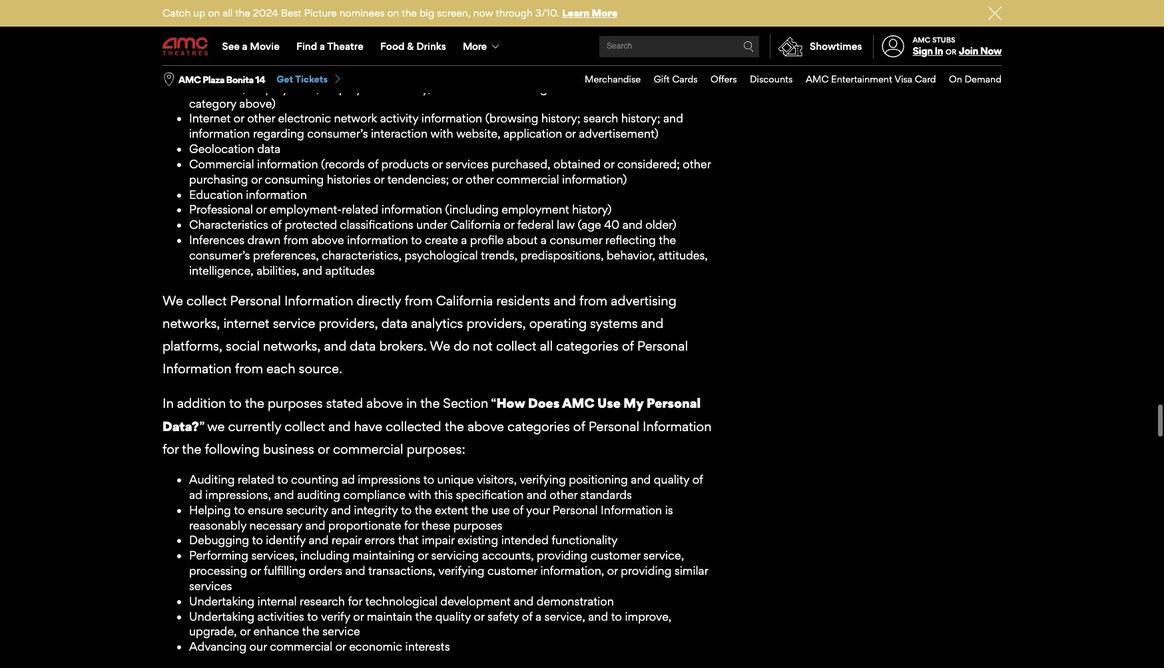 Task type: vqa. For each thing, say whether or not it's contained in the screenshot.
limited
no



Task type: locate. For each thing, give the bounding box(es) containing it.
have
[[354, 417, 382, 433]]

1 horizontal spatial service,
[[643, 548, 684, 562]]

commercial down enhance
[[270, 639, 332, 653]]

purposes inside auditing related to counting ad impressions to unique visitors, verifying positioning and quality of ad impressions, and auditing compliance with this specification and other standards helping to ensure security and integrity to the extent the use of your personal information is reasonably necessary and proportionate for these purposes debugging to identify and repair errors that impair existing intended functionality performing services, including maintaining or servicing accounts, providing customer service, processing or fulfilling orders and transactions, verifying customer information, or providing similar services undertaking internal research for technological development and demonstration undertaking activities to verify or maintain the quality or safety of a service, and to improve, upgrade, or enhance the service advancing our commercial or economic interests
[[453, 517, 502, 531]]

ad up compliance on the bottom left of page
[[342, 472, 355, 486]]

repair
[[332, 532, 362, 546]]

interests
[[405, 639, 450, 653]]

identifier,
[[402, 0, 451, 2]]

quality up is
[[654, 472, 689, 486]]

categories inside " we currently collect and have collected the above categories of personal information for the following business or commercial purposes:
[[508, 417, 570, 433]]

and down demonstration
[[588, 608, 608, 622]]

0 vertical spatial employment
[[322, 80, 390, 94]]

california down (including
[[450, 217, 501, 231]]

purposes down each
[[268, 395, 323, 411]]

0 vertical spatial with
[[431, 125, 453, 139]]

personal right "my"
[[647, 395, 701, 411]]

history; up advertisement)
[[621, 110, 660, 124]]

0 vertical spatial ad
[[622, 19, 635, 33]]

personal up 'internet'
[[230, 291, 281, 307]]

or inside " we currently collect and have collected the above categories of personal information for the following business or commercial purposes:
[[318, 440, 330, 456]]

get tickets
[[277, 73, 328, 85]]

2 horizontal spatial address,
[[625, 0, 669, 2]]

as right well at top
[[472, 80, 483, 94]]

profile
[[470, 232, 504, 246]]

to
[[411, 232, 422, 246], [229, 395, 242, 411], [277, 472, 288, 486], [423, 472, 434, 486], [234, 502, 245, 516], [401, 502, 412, 516], [252, 532, 263, 546], [307, 608, 318, 622], [611, 608, 622, 622]]

address,
[[319, 0, 363, 2], [547, 0, 591, 2], [625, 0, 669, 2]]

categories down payment
[[517, 80, 573, 94]]

1 vertical spatial more
[[463, 40, 487, 53]]

amc inside amc stubs sign in or join now
[[913, 35, 931, 45]]

from inside identifiers (name, postal address, online identifier, internet protocol address, email address, account name) unique personal identifiers (device identifier; cookies, beacons, pixel tags, mobile ad identifiers, or other similar technology) personal information described in california's customer records statute (california civil code § 1798.80(e)) (telephone number, credit and debit card number or payment method information, education, employment, employment history, as well as other categories listed in the "identifiers" category above) internet or other electronic network activity information (browsing history; search history; and information regarding consumer's interaction with website, application or advertisement) geolocation data commercial information (records of products or services purchased, obtained or considered; other purchasing or consuming histories or tendencies; or other commercial information) education information professional or employment-related information (including employment history) characteristics of protected classifications under california or federal law (age 40 and older) inferences drawn from above information to create a profile about a consumer reflecting the consumer's preferences, characteristics, psychological trends, predispositions, behavior, attitudes, intelligence, abilities, and aptitudes
[[284, 232, 309, 246]]

0 vertical spatial menu
[[163, 28, 1002, 65]]

personal
[[189, 49, 234, 63], [230, 291, 281, 307], [637, 337, 688, 353], [647, 395, 701, 411], [589, 417, 639, 433], [553, 502, 598, 516]]

employment down credit
[[322, 80, 390, 94]]

cookie consent banner dialog
[[0, 633, 1164, 669]]

0 horizontal spatial service
[[273, 314, 315, 330]]

to down impressions,
[[234, 502, 245, 516]]

ensure
[[248, 502, 283, 516]]

amc logo image
[[163, 38, 209, 56], [163, 38, 209, 56]]

0 horizontal spatial service,
[[545, 608, 585, 622]]

consumer's up intelligence,
[[189, 247, 250, 261]]

information
[[237, 49, 298, 63], [421, 110, 482, 124], [189, 125, 250, 139], [257, 156, 318, 170], [246, 186, 307, 200], [381, 201, 442, 215], [347, 232, 408, 246]]

impair
[[422, 532, 455, 546]]

and down security
[[305, 517, 325, 531]]

networks, up each
[[263, 337, 321, 353]]

economic
[[349, 639, 402, 653]]

entertainment
[[831, 73, 892, 85]]

quality down development
[[435, 608, 471, 622]]

3/10.
[[535, 7, 560, 19]]

(including
[[445, 201, 499, 215]]

providing
[[537, 548, 588, 562], [621, 563, 672, 577]]

0 vertical spatial undertaking
[[189, 593, 254, 607]]

0 horizontal spatial purposes
[[268, 395, 323, 411]]

consumer
[[550, 232, 603, 246]]

0 horizontal spatial information,
[[540, 563, 604, 577]]

(california
[[572, 49, 626, 63]]

collect right the not
[[496, 337, 537, 353]]

or right verify
[[353, 608, 364, 622]]

1 horizontal spatial data
[[350, 337, 376, 353]]

0 vertical spatial we
[[163, 291, 183, 307]]

nominees
[[339, 7, 385, 19]]

name)
[[236, 4, 269, 18]]

and inside " we currently collect and have collected the above categories of personal information for the following business or commercial purposes:
[[328, 417, 351, 433]]

or up drawn
[[256, 201, 267, 215]]

0 vertical spatial for
[[163, 440, 179, 456]]

history)
[[572, 201, 612, 215]]

positioning
[[569, 472, 628, 486]]

2 horizontal spatial ad
[[622, 19, 635, 33]]

0 vertical spatial categories
[[517, 80, 573, 94]]

internal
[[257, 593, 297, 607]]

1 vertical spatial providing
[[621, 563, 672, 577]]

0 horizontal spatial address,
[[319, 0, 363, 2]]

history,
[[393, 80, 431, 94]]

verify
[[321, 608, 350, 622]]

related up impressions,
[[238, 472, 274, 486]]

trends,
[[481, 247, 517, 261]]

sign in or join amc stubs element
[[873, 28, 1002, 65]]

personal down use
[[589, 417, 639, 433]]

amc inside how does amc use my personal data?
[[562, 395, 595, 411]]

address, up learn
[[547, 0, 591, 2]]

find
[[296, 40, 317, 53]]

get tickets link
[[277, 73, 343, 86]]

federal
[[517, 217, 554, 231]]

1 vertical spatial service,
[[545, 608, 585, 622]]

amc left plaza
[[178, 74, 201, 85]]

collect down intelligence,
[[186, 291, 227, 307]]

on
[[208, 7, 220, 19], [387, 7, 399, 19]]

0 horizontal spatial networks,
[[163, 314, 220, 330]]

a inside the find a theatre link
[[320, 40, 325, 53]]

networks, up platforms,
[[163, 314, 220, 330]]

see
[[222, 40, 240, 53]]

discounts
[[750, 73, 793, 85]]

0 vertical spatial in
[[357, 49, 367, 63]]

0 horizontal spatial more
[[463, 40, 487, 53]]

1 horizontal spatial providers,
[[467, 314, 526, 330]]

1 vertical spatial information,
[[540, 563, 604, 577]]

user profile image
[[874, 36, 912, 58]]

or down verify
[[335, 639, 346, 653]]

1 vertical spatial related
[[238, 472, 274, 486]]

in up 'data?'
[[163, 395, 174, 411]]

similar
[[220, 34, 254, 48], [675, 563, 708, 577]]

code
[[655, 49, 685, 63]]

1 horizontal spatial collect
[[285, 417, 325, 433]]

1 vertical spatial data
[[381, 314, 408, 330]]

information up geolocation
[[189, 125, 250, 139]]

commercial inside identifiers (name, postal address, online identifier, internet protocol address, email address, account name) unique personal identifiers (device identifier; cookies, beacons, pixel tags, mobile ad identifiers, or other similar technology) personal information described in california's customer records statute (california civil code § 1798.80(e)) (telephone number, credit and debit card number or payment method information, education, employment, employment history, as well as other categories listed in the "identifiers" category above) internet or other electronic network activity information (browsing history; search history; and information regarding consumer's interaction with website, application or advertisement) geolocation data commercial information (records of products or services purchased, obtained or considered; other purchasing or consuming histories or tendencies; or other commercial information) education information professional or employment-related information (including employment history) characteristics of protected classifications under california or federal law (age 40 and older) inferences drawn from above information to create a profile about a consumer reflecting the consumer's preferences, characteristics, psychological trends, predispositions, behavior, attitudes, intelligence, abilities, and aptitudes
[[497, 171, 559, 185]]

undertaking
[[189, 593, 254, 607], [189, 608, 254, 622]]

2 vertical spatial above
[[467, 417, 504, 433]]

1 horizontal spatial above
[[366, 395, 403, 411]]

a right create
[[461, 232, 467, 246]]

0 horizontal spatial related
[[238, 472, 274, 486]]

personal inside auditing related to counting ad impressions to unique visitors, verifying positioning and quality of ad impressions, and auditing compliance with this specification and other standards helping to ensure security and integrity to the extent the use of your personal information is reasonably necessary and proportionate for these purposes debugging to identify and repair errors that impair existing intended functionality performing services, including maintaining or servicing accounts, providing customer service, processing or fulfilling orders and transactions, verifying customer information, or providing similar services undertaking internal research for technological development and demonstration undertaking activities to verify or maintain the quality or safety of a service, and to improve, upgrade, or enhance the service advancing our commercial or economic interests
[[553, 502, 598, 516]]

personal
[[230, 19, 276, 33]]

0 horizontal spatial quality
[[435, 608, 471, 622]]

0 horizontal spatial customer
[[488, 563, 537, 577]]

categories down does
[[508, 417, 570, 433]]

a right safety
[[536, 608, 542, 622]]

0 horizontal spatial history;
[[541, 110, 580, 124]]

0 vertical spatial customer
[[591, 548, 640, 562]]

verifying up 'your'
[[520, 472, 566, 486]]

customer down accounts,
[[488, 563, 537, 577]]

1 vertical spatial california
[[436, 291, 493, 307]]

data down regarding in the left top of the page
[[257, 141, 281, 155]]

ad inside identifiers (name, postal address, online identifier, internet protocol address, email address, account name) unique personal identifiers (device identifier; cookies, beacons, pixel tags, mobile ad identifiers, or other similar technology) personal information described in california's customer records statute (california civil code § 1798.80(e)) (telephone number, credit and debit card number or payment method information, education, employment, employment history, as well as other categories listed in the "identifiers" category above) internet or other electronic network activity information (browsing history; search history; and information regarding consumer's interaction with website, application or advertisement) geolocation data commercial information (records of products or services purchased, obtained or considered; other purchasing or consuming histories or tendencies; or other commercial information) education information professional or employment-related information (including employment history) characteristics of protected classifications under california or federal law (age 40 and older) inferences drawn from above information to create a profile about a consumer reflecting the consumer's preferences, characteristics, psychological trends, predispositions, behavior, attitudes, intelligence, abilities, and aptitudes
[[622, 19, 635, 33]]

california up analytics
[[436, 291, 493, 307]]

1 vertical spatial collect
[[496, 337, 537, 353]]

a down federal
[[541, 232, 547, 246]]

technology)
[[257, 34, 321, 48]]

1 vertical spatial undertaking
[[189, 608, 254, 622]]

1 on from the left
[[208, 7, 220, 19]]

0 vertical spatial internet
[[454, 0, 496, 2]]

address, up nominees
[[319, 0, 363, 2]]

1 vertical spatial service
[[322, 624, 360, 638]]

1 vertical spatial internet
[[189, 110, 231, 124]]

1 vertical spatial commercial
[[333, 440, 403, 456]]

to down under
[[411, 232, 422, 246]]

california inside we collect personal information directly from california residents and from advertising networks, internet service providers, data analytics providers, operating systems and platforms, social networks, and data brokers. we do not collect all categories of personal information from each source.
[[436, 291, 493, 307]]

similar inside auditing related to counting ad impressions to unique visitors, verifying positioning and quality of ad impressions, and auditing compliance with this specification and other standards helping to ensure security and integrity to the extent the use of your personal information is reasonably necessary and proportionate for these purposes debugging to identify and repair errors that impair existing intended functionality performing services, including maintaining or servicing accounts, providing customer service, processing or fulfilling orders and transactions, verifying customer information, or providing similar services undertaking internal research for technological development and demonstration undertaking activities to verify or maintain the quality or safety of a service, and to improve, upgrade, or enhance the service advancing our commercial or economic interests
[[675, 563, 708, 577]]

safety
[[488, 608, 519, 622]]

collect up "business"
[[285, 417, 325, 433]]

1 horizontal spatial purposes
[[453, 517, 502, 531]]

proportionate
[[328, 517, 401, 531]]

1 vertical spatial quality
[[435, 608, 471, 622]]

unique
[[437, 472, 474, 486]]

0 horizontal spatial all
[[223, 7, 233, 19]]

0 vertical spatial consumer's
[[307, 125, 368, 139]]

1 horizontal spatial we
[[430, 337, 450, 353]]

and up the ensure
[[274, 487, 294, 501]]

with left this
[[409, 487, 431, 501]]

1 horizontal spatial in
[[406, 395, 417, 411]]

about
[[507, 232, 538, 246]]

data up brokers.
[[381, 314, 408, 330]]

0 vertical spatial information,
[[627, 65, 691, 78]]

1 horizontal spatial more
[[592, 7, 618, 19]]

in up credit
[[357, 49, 367, 63]]

all
[[223, 7, 233, 19], [540, 337, 553, 353]]

with left website,
[[431, 125, 453, 139]]

information down "my"
[[643, 417, 712, 433]]

1 vertical spatial services
[[189, 578, 232, 592]]

0 vertical spatial commercial
[[497, 171, 559, 185]]

personal inside " we currently collect and have collected the above categories of personal information for the following business or commercial purposes:
[[589, 417, 639, 433]]

inferences
[[189, 232, 244, 246]]

to up services,
[[252, 532, 263, 546]]

2 vertical spatial data
[[350, 337, 376, 353]]

amc for bonita
[[178, 74, 201, 85]]

services down website,
[[446, 156, 489, 170]]

above)
[[239, 95, 276, 109]]

0 vertical spatial data
[[257, 141, 281, 155]]

1 vertical spatial purposes
[[453, 517, 502, 531]]

history;
[[541, 110, 580, 124], [621, 110, 660, 124]]

showtimes image
[[771, 35, 810, 59]]

all down operating
[[540, 337, 553, 353]]

aptitudes
[[325, 262, 375, 276]]

application
[[503, 125, 562, 139]]

amc for visa
[[806, 73, 829, 85]]

identifiers
[[189, 0, 242, 2]]

networks,
[[163, 314, 220, 330], [263, 337, 321, 353]]

menu
[[163, 28, 1002, 65], [572, 66, 1002, 93]]

purposes
[[268, 395, 323, 411], [453, 517, 502, 531]]

search the AMC website text field
[[605, 42, 743, 52]]

see a movie link
[[214, 28, 288, 65]]

0 horizontal spatial services
[[189, 578, 232, 592]]

0 vertical spatial networks,
[[163, 314, 220, 330]]

a right find
[[320, 40, 325, 53]]

upgrade,
[[189, 624, 237, 638]]

more
[[592, 7, 618, 19], [463, 40, 487, 53]]

above up have
[[366, 395, 403, 411]]

2 vertical spatial categories
[[508, 417, 570, 433]]

0 vertical spatial services
[[446, 156, 489, 170]]

0 horizontal spatial data
[[257, 141, 281, 155]]

find a theatre link
[[288, 28, 372, 65]]

data?
[[163, 417, 199, 433]]

amc inside button
[[178, 74, 201, 85]]

2 horizontal spatial collect
[[496, 337, 537, 353]]

1 vertical spatial ad
[[342, 472, 355, 486]]

above down protected
[[312, 232, 344, 246]]

0 vertical spatial all
[[223, 7, 233, 19]]

0 vertical spatial california
[[450, 217, 501, 231]]

compliance
[[343, 487, 406, 501]]

1 vertical spatial similar
[[675, 563, 708, 577]]

geolocation
[[189, 141, 254, 155]]

stubs
[[932, 35, 955, 45]]

1 horizontal spatial history;
[[621, 110, 660, 124]]

0 horizontal spatial in
[[163, 395, 174, 411]]

related up classifications
[[342, 201, 378, 215]]

source.
[[299, 360, 342, 376]]

service down verify
[[322, 624, 360, 638]]

0 vertical spatial providing
[[537, 548, 588, 562]]

in
[[935, 45, 943, 57], [163, 395, 174, 411]]

merchandise
[[585, 73, 641, 85]]

1 vertical spatial menu
[[572, 66, 1002, 93]]

how
[[496, 395, 525, 411]]

from down social
[[235, 360, 263, 376]]

employment up federal
[[502, 201, 569, 215]]

other inside auditing related to counting ad impressions to unique visitors, verifying positioning and quality of ad impressions, and auditing compliance with this specification and other standards helping to ensure security and integrity to the extent the use of your personal information is reasonably necessary and proportionate for these purposes debugging to identify and repair errors that impair existing intended functionality performing services, including maintaining or servicing accounts, providing customer service, processing or fulfilling orders and transactions, verifying customer information, or providing similar services undertaking internal research for technological development and demonstration undertaking activities to verify or maintain the quality or safety of a service, and to improve, upgrade, or enhance the service advancing our commercial or economic interests
[[550, 487, 577, 501]]

1 horizontal spatial providing
[[621, 563, 672, 577]]

other up 'your'
[[550, 487, 577, 501]]

personal up 1798.80(e))
[[189, 49, 234, 63]]

&
[[407, 40, 414, 53]]

related inside identifiers (name, postal address, online identifier, internet protocol address, email address, account name) unique personal identifiers (device identifier; cookies, beacons, pixel tags, mobile ad identifiers, or other similar technology) personal information described in california's customer records statute (california civil code § 1798.80(e)) (telephone number, credit and debit card number or payment method information, education, employment, employment history, as well as other categories listed in the "identifiers" category above) internet or other electronic network activity information (browsing history; search history; and information regarding consumer's interaction with website, application or advertisement) geolocation data commercial information (records of products or services purchased, obtained or considered; other purchasing or consuming histories or tendencies; or other commercial information) education information professional or employment-related information (including employment history) characteristics of protected classifications under california or federal law (age 40 and older) inferences drawn from above information to create a profile about a consumer reflecting the consumer's preferences, characteristics, psychological trends, predispositions, behavior, attitudes, intelligence, abilities, and aptitudes
[[342, 201, 378, 215]]

(age
[[578, 217, 601, 231]]

maintain
[[367, 608, 412, 622]]

the down method
[[619, 80, 637, 94]]

1 horizontal spatial networks,
[[263, 337, 321, 353]]

demonstration
[[537, 593, 614, 607]]

for
[[163, 440, 179, 456], [404, 517, 419, 531], [348, 593, 362, 607]]

1 horizontal spatial consumer's
[[307, 125, 368, 139]]

categories down systems
[[556, 337, 619, 353]]

consumer's down network
[[307, 125, 368, 139]]

above down "
[[467, 417, 504, 433]]

collect inside " we currently collect and have collected the above categories of personal information for the following business or commercial purposes:
[[285, 417, 325, 433]]

purposes up existing
[[453, 517, 502, 531]]

providers, down directly
[[319, 314, 378, 330]]

1 horizontal spatial as
[[472, 80, 483, 94]]

the down older)
[[659, 232, 676, 246]]

0 horizontal spatial internet
[[189, 110, 231, 124]]

personal inside identifiers (name, postal address, online identifier, internet protocol address, email address, account name) unique personal identifiers (device identifier; cookies, beacons, pixel tags, mobile ad identifiers, or other similar technology) personal information described in california's customer records statute (california civil code § 1798.80(e)) (telephone number, credit and debit card number or payment method information, education, employment, employment history, as well as other categories listed in the "identifiers" category above) internet or other electronic network activity information (browsing history; search history; and information regarding consumer's interaction with website, application or advertisement) geolocation data commercial information (records of products or services purchased, obtained or considered; other purchasing or consuming histories or tendencies; or other commercial information) education information professional or employment-related information (including employment history) characteristics of protected classifications under california or federal law (age 40 and older) inferences drawn from above information to create a profile about a consumer reflecting the consumer's preferences, characteristics, psychological trends, predispositions, behavior, attitudes, intelligence, abilities, and aptitudes
[[189, 49, 234, 63]]

orders
[[309, 563, 342, 577]]

or up tendencies;
[[432, 156, 443, 170]]

a right see
[[242, 40, 248, 53]]

internet up now
[[454, 0, 496, 2]]

1 horizontal spatial information,
[[627, 65, 691, 78]]

customer down functionality
[[591, 548, 640, 562]]

on down identifiers
[[208, 7, 220, 19]]

create
[[425, 232, 458, 246]]

1 vertical spatial categories
[[556, 337, 619, 353]]

"
[[491, 395, 496, 411]]

commercial inside " we currently collect and have collected the above categories of personal information for the following business or commercial purposes:
[[333, 440, 403, 456]]

amc for sign
[[913, 35, 931, 45]]

online
[[366, 0, 399, 2]]

information, inside auditing related to counting ad impressions to unique visitors, verifying positioning and quality of ad impressions, and auditing compliance with this specification and other standards helping to ensure security and integrity to the extent the use of your personal information is reasonably necessary and proportionate for these purposes debugging to identify and repair errors that impair existing intended functionality performing services, including maintaining or servicing accounts, providing customer service, processing or fulfilling orders and transactions, verifying customer information, or providing similar services undertaking internal research for technological development and demonstration undertaking activities to verify or maintain the quality or safety of a service, and to improve, upgrade, or enhance the service advancing our commercial or economic interests
[[540, 563, 604, 577]]

for down 'data?'
[[163, 440, 179, 456]]

2 on from the left
[[387, 7, 399, 19]]

service,
[[643, 548, 684, 562], [545, 608, 585, 622]]

providing up improve,
[[621, 563, 672, 577]]

employment,
[[249, 80, 319, 94]]

1 horizontal spatial all
[[540, 337, 553, 353]]

0 horizontal spatial on
[[208, 7, 220, 19]]

0 horizontal spatial providers,
[[319, 314, 378, 330]]

services inside auditing related to counting ad impressions to unique visitors, verifying positioning and quality of ad impressions, and auditing compliance with this specification and other standards helping to ensure security and integrity to the extent the use of your personal information is reasonably necessary and proportionate for these purposes debugging to identify and repair errors that impair existing intended functionality performing services, including maintaining or servicing accounts, providing customer service, processing or fulfilling orders and transactions, verifying customer information, or providing similar services undertaking internal research for technological development and demonstration undertaking activities to verify or maintain the quality or safety of a service, and to improve, upgrade, or enhance the service advancing our commercial or economic interests
[[189, 578, 232, 592]]

1 horizontal spatial verifying
[[520, 472, 566, 486]]

as down "debit"
[[434, 80, 445, 94]]

1 vertical spatial with
[[409, 487, 431, 501]]

0 vertical spatial verifying
[[520, 472, 566, 486]]

1 horizontal spatial on
[[387, 7, 399, 19]]

and down stated
[[328, 417, 351, 433]]

and up operating
[[554, 291, 576, 307]]

to left improve,
[[611, 608, 622, 622]]

law
[[557, 217, 575, 231]]

information,
[[627, 65, 691, 78], [540, 563, 604, 577]]

information down standards at the bottom of the page
[[601, 502, 662, 516]]

or inside amc stubs sign in or join now
[[946, 47, 956, 57]]

from
[[284, 232, 309, 246], [405, 291, 433, 307], [579, 291, 608, 307], [235, 360, 263, 376]]

0 horizontal spatial ad
[[189, 487, 202, 501]]

servicing
[[431, 548, 479, 562]]

0 horizontal spatial as
[[434, 80, 445, 94]]

california's
[[370, 49, 428, 63]]

1 vertical spatial above
[[366, 395, 403, 411]]

join
[[959, 45, 978, 57]]

menu containing merchandise
[[572, 66, 1002, 93]]

more down email
[[592, 7, 618, 19]]

2 providers, from the left
[[467, 314, 526, 330]]

commercial down 'purchased,'
[[497, 171, 559, 185]]

1 horizontal spatial customer
[[591, 548, 640, 562]]

a inside auditing related to counting ad impressions to unique visitors, verifying positioning and quality of ad impressions, and auditing compliance with this specification and other standards helping to ensure security and integrity to the extent the use of your personal information is reasonably necessary and proportionate for these purposes debugging to identify and repair errors that impair existing intended functionality performing services, including maintaining or servicing accounts, providing customer service, processing or fulfilling orders and transactions, verifying customer information, or providing similar services undertaking internal research for technological development and demonstration undertaking activities to verify or maintain the quality or safety of a service, and to improve, upgrade, or enhance the service advancing our commercial or economic interests
[[536, 608, 542, 622]]

verifying down servicing
[[438, 563, 485, 577]]

1 horizontal spatial similar
[[675, 563, 708, 577]]

internet
[[223, 314, 270, 330]]

0 vertical spatial above
[[312, 232, 344, 246]]

information, up demonstration
[[540, 563, 604, 577]]

regarding
[[253, 125, 304, 139]]

0 vertical spatial service
[[273, 314, 315, 330]]

service inside auditing related to counting ad impressions to unique visitors, verifying positioning and quality of ad impressions, and auditing compliance with this specification and other standards helping to ensure security and integrity to the extent the use of your personal information is reasonably necessary and proportionate for these purposes debugging to identify and repair errors that impair existing intended functionality performing services, including maintaining or servicing accounts, providing customer service, processing or fulfilling orders and transactions, verifying customer information, or providing similar services undertaking internal research for technological development and demonstration undertaking activities to verify or maintain the quality or safety of a service, and to improve, upgrade, or enhance the service advancing our commercial or economic interests
[[322, 624, 360, 638]]



Task type: describe. For each thing, give the bounding box(es) containing it.
1 horizontal spatial employment
[[502, 201, 569, 215]]

menu containing more
[[163, 28, 1002, 65]]

1 vertical spatial networks,
[[263, 337, 321, 353]]

education,
[[189, 80, 246, 94]]

data inside identifiers (name, postal address, online identifier, internet protocol address, email address, account name) unique personal identifiers (device identifier; cookies, beacons, pixel tags, mobile ad identifiers, or other similar technology) personal information described in california's customer records statute (california civil code § 1798.80(e)) (telephone number, credit and debit card number or payment method information, education, employment, employment history, as well as other categories listed in the "identifiers" category above) internet or other electronic network activity information (browsing history; search history; and information regarding consumer's interaction with website, application or advertisement) geolocation data commercial information (records of products or services purchased, obtained or considered; other purchasing or consuming histories or tendencies; or other commercial information) education information professional or employment-related information (including employment history) characteristics of protected classifications under california or federal law (age 40 and older) inferences drawn from above information to create a profile about a consumer reflecting the consumer's preferences, characteristics, psychological trends, predispositions, behavior, attitudes, intelligence, abilities, and aptitudes
[[257, 141, 281, 155]]

categories inside we collect personal information directly from california residents and from advertising networks, internet service providers, data analytics providers, operating systems and platforms, social networks, and data brokers. we do not collect all categories of personal information from each source.
[[556, 337, 619, 353]]

the up these
[[415, 502, 432, 516]]

information down consuming
[[246, 186, 307, 200]]

and up safety
[[514, 593, 534, 607]]

"
[[199, 417, 204, 433]]

electronic
[[278, 110, 331, 124]]

1 horizontal spatial internet
[[454, 0, 496, 2]]

in inside amc stubs sign in or join now
[[935, 45, 943, 57]]

0 vertical spatial service,
[[643, 548, 684, 562]]

or up obtained
[[565, 125, 576, 139]]

1 vertical spatial consumer's
[[189, 247, 250, 261]]

to right "integrity" on the bottom
[[401, 502, 412, 516]]

gift cards
[[654, 73, 698, 85]]

big
[[420, 7, 434, 19]]

0 horizontal spatial employment
[[322, 80, 390, 94]]

2 vertical spatial for
[[348, 593, 362, 607]]

mobile
[[583, 19, 619, 33]]

1 vertical spatial customer
[[488, 563, 537, 577]]

cookies,
[[429, 19, 472, 33]]

see a movie
[[222, 40, 280, 53]]

research
[[300, 593, 345, 607]]

and up source.
[[324, 337, 347, 353]]

purchasing
[[189, 171, 248, 185]]

or up 'about'
[[504, 217, 514, 231]]

0 vertical spatial purposes
[[268, 395, 323, 411]]

of inside " we currently collect and have collected the above categories of personal information for the following business or commercial purposes:
[[573, 417, 585, 433]]

my
[[624, 395, 644, 411]]

information inside " we currently collect and have collected the above categories of personal information for the following business or commercial purposes:
[[643, 417, 712, 433]]

or up information)
[[604, 156, 614, 170]]

the down section
[[445, 417, 464, 433]]

2024
[[253, 7, 278, 19]]

1 history; from the left
[[541, 110, 580, 124]]

and up reflecting
[[623, 217, 643, 231]]

related inside auditing related to counting ad impressions to unique visitors, verifying positioning and quality of ad impressions, and auditing compliance with this specification and other standards helping to ensure security and integrity to the extent the use of your personal information is reasonably necessary and proportionate for these purposes debugging to identify and repair errors that impair existing intended functionality performing services, including maintaining or servicing accounts, providing customer service, processing or fulfilling orders and transactions, verifying customer information, or providing similar services undertaking internal research for technological development and demonstration undertaking activities to verify or maintain the quality or safety of a service, and to improve, upgrade, or enhance the service advancing our commercial or economic interests
[[238, 472, 274, 486]]

we
[[207, 417, 225, 433]]

1 vertical spatial in
[[163, 395, 174, 411]]

employment-
[[270, 201, 342, 215]]

impressions,
[[205, 487, 271, 501]]

is
[[665, 502, 673, 516]]

picture
[[304, 7, 337, 19]]

and up 'your'
[[527, 487, 547, 501]]

advertisement)
[[579, 125, 659, 139]]

information down platforms,
[[163, 360, 232, 376]]

or up (including
[[452, 171, 463, 185]]

and down preferences,
[[302, 262, 322, 276]]

1 address, from the left
[[319, 0, 363, 2]]

and down "identifiers"
[[663, 110, 683, 124]]

catch up on all the 2024 best picture nominees on the big screen, now through 3/10. learn more
[[163, 7, 618, 19]]

other right "considered;"
[[683, 156, 711, 170]]

or down the records
[[519, 65, 529, 78]]

and right the orders
[[345, 563, 365, 577]]

information inside auditing related to counting ad impressions to unique visitors, verifying positioning and quality of ad impressions, and auditing compliance with this specification and other standards helping to ensure security and integrity to the extent the use of your personal information is reasonably necessary and proportionate for these purposes debugging to identify and repair errors that impair existing intended functionality performing services, including maintaining or servicing accounts, providing customer service, processing or fulfilling orders and transactions, verifying customer information, or providing similar services undertaking internal research for technological development and demonstration undertaking activities to verify or maintain the quality or safety of a service, and to improve, upgrade, or enhance the service advancing our commercial or economic interests
[[601, 502, 662, 516]]

we collect personal information directly from california residents and from advertising networks, internet service providers, data analytics providers, operating systems and platforms, social networks, and data brokers. we do not collect all categories of personal information from each source.
[[163, 291, 688, 376]]

information, inside identifiers (name, postal address, online identifier, internet protocol address, email address, account name) unique personal identifiers (device identifier; cookies, beacons, pixel tags, mobile ad identifiers, or other similar technology) personal information described in california's customer records statute (california civil code § 1798.80(e)) (telephone number, credit and debit card number or payment method information, education, employment, employment history, as well as other categories listed in the "identifiers" category above) internet or other electronic network activity information (browsing history; search history; and information regarding consumer's interaction with website, application or advertisement) geolocation data commercial information (records of products or services purchased, obtained or considered; other purchasing or consuming histories or tendencies; or other commercial information) education information professional or employment-related information (including employment history) characteristics of protected classifications under california or federal law (age 40 and older) inferences drawn from above information to create a profile about a consumer reflecting the consumer's preferences, characteristics, psychological trends, predispositions, behavior, attitudes, intelligence, abilities, and aptitudes
[[627, 65, 691, 78]]

payment
[[532, 65, 579, 78]]

advertising
[[611, 291, 677, 307]]

to up this
[[423, 472, 434, 486]]

0 vertical spatial more
[[592, 7, 618, 19]]

or down that
[[418, 548, 428, 562]]

drinks
[[416, 40, 446, 53]]

information up consuming
[[257, 156, 318, 170]]

personal inside how does amc use my personal data?
[[647, 395, 701, 411]]

for inside " we currently collect and have collected the above categories of personal information for the following business or commercial purposes:
[[163, 440, 179, 456]]

well
[[448, 80, 469, 94]]

amc plaza bonita 14 button
[[178, 73, 265, 86]]

information down aptitudes
[[284, 291, 353, 307]]

of inside we collect personal information directly from california residents and from advertising networks, internet service providers, data analytics providers, operating systems and platforms, social networks, and data brokers. we do not collect all categories of personal information from each source.
[[622, 337, 634, 353]]

and up standards at the bottom of the page
[[631, 472, 651, 486]]

information down classifications
[[347, 232, 408, 246]]

transactions,
[[368, 563, 436, 577]]

on
[[949, 73, 962, 85]]

the down technological
[[415, 608, 432, 622]]

the up currently at the bottom of page
[[245, 395, 264, 411]]

now
[[980, 45, 1002, 57]]

advancing
[[189, 639, 247, 653]]

that
[[398, 532, 419, 546]]

2 vertical spatial ad
[[189, 487, 202, 501]]

and down advertising
[[641, 314, 664, 330]]

or up 'search the amc website' text field
[[696, 19, 707, 33]]

demand
[[965, 73, 1002, 85]]

join now button
[[959, 45, 1002, 57]]

0 vertical spatial collect
[[186, 291, 227, 307]]

(records
[[321, 156, 365, 170]]

1 vertical spatial we
[[430, 337, 450, 353]]

drawn
[[247, 232, 281, 246]]

email
[[594, 0, 622, 2]]

purchased,
[[491, 156, 551, 170]]

to down the research
[[307, 608, 318, 622]]

1 vertical spatial in
[[607, 80, 616, 94]]

40
[[604, 217, 620, 231]]

and up including
[[309, 532, 329, 546]]

identifiers
[[279, 19, 331, 33]]

the left 2024
[[235, 7, 250, 19]]

or down development
[[474, 608, 485, 622]]

number,
[[314, 65, 358, 78]]

or up "our"
[[240, 624, 251, 638]]

other up (including
[[466, 171, 494, 185]]

or down services,
[[250, 563, 261, 577]]

or down "products"
[[374, 171, 384, 185]]

the down " on the left bottom of page
[[182, 440, 201, 456]]

the down the research
[[302, 624, 319, 638]]

necessary
[[249, 517, 302, 531]]

1 vertical spatial verifying
[[438, 563, 485, 577]]

information up under
[[381, 201, 442, 215]]

categories inside identifiers (name, postal address, online identifier, internet protocol address, email address, account name) unique personal identifiers (device identifier; cookies, beacons, pixel tags, mobile ad identifiers, or other similar technology) personal information described in california's customer records statute (california civil code § 1798.80(e)) (telephone number, credit and debit card number or payment method information, education, employment, employment history, as well as other categories listed in the "identifiers" category above) internet or other electronic network activity information (browsing history; search history; and information regarding consumer's interaction with website, application or advertisement) geolocation data commercial information (records of products or services purchased, obtained or considered; other purchasing or consuming histories or tendencies; or other commercial information) education information professional or employment-related information (including employment history) characteristics of protected classifications under california or federal law (age 40 and older) inferences drawn from above information to create a profile about a consumer reflecting the consumer's preferences, characteristics, psychological trends, predispositions, behavior, attitudes, intelligence, abilities, and aptitudes
[[517, 80, 573, 94]]

development
[[440, 593, 511, 607]]

statute
[[532, 49, 569, 63]]

2 horizontal spatial data
[[381, 314, 408, 330]]

on demand
[[949, 73, 1002, 85]]

3 address, from the left
[[625, 0, 669, 2]]

tags,
[[554, 19, 580, 33]]

or down above)
[[234, 110, 244, 124]]

screen,
[[437, 7, 471, 19]]

all inside we collect personal information directly from california residents and from advertising networks, internet service providers, data analytics providers, operating systems and platforms, social networks, and data brokers. we do not collect all categories of personal information from each source.
[[540, 337, 553, 353]]

stated
[[326, 395, 363, 411]]

from up analytics
[[405, 291, 433, 307]]

use
[[491, 502, 510, 516]]

number
[[474, 65, 516, 78]]

other down above)
[[247, 110, 275, 124]]

information up '(telephone'
[[237, 49, 298, 63]]

the left big
[[402, 7, 417, 19]]

cards
[[672, 73, 698, 85]]

your
[[526, 502, 550, 516]]

abilities,
[[257, 262, 299, 276]]

to down "business"
[[277, 472, 288, 486]]

1 as from the left
[[434, 80, 445, 94]]

(device
[[334, 19, 373, 33]]

use
[[597, 395, 621, 411]]

do
[[454, 337, 470, 353]]

or right purchasing
[[251, 171, 262, 185]]

records
[[486, 49, 530, 63]]

activities
[[257, 608, 304, 622]]

2 undertaking from the top
[[189, 608, 254, 622]]

to inside identifiers (name, postal address, online identifier, internet protocol address, email address, account name) unique personal identifiers (device identifier; cookies, beacons, pixel tags, mobile ad identifiers, or other similar technology) personal information described in california's customer records statute (california civil code § 1798.80(e)) (telephone number, credit and debit card number or payment method information, education, employment, employment history, as well as other categories listed in the "identifiers" category above) internet or other electronic network activity information (browsing history; search history; and information regarding consumer's interaction with website, application or advertisement) geolocation data commercial information (records of products or services purchased, obtained or considered; other purchasing or consuming histories or tendencies; or other commercial information) education information professional or employment-related information (including employment history) characteristics of protected classifications under california or federal law (age 40 and older) inferences drawn from above information to create a profile about a consumer reflecting the consumer's preferences, characteristics, psychological trends, predispositions, behavior, attitudes, intelligence, abilities, and aptitudes
[[411, 232, 422, 246]]

(telephone
[[253, 65, 311, 78]]

service inside we collect personal information directly from california residents and from advertising networks, internet service providers, data analytics providers, operating systems and platforms, social networks, and data brokers. we do not collect all categories of personal information from each source.
[[273, 314, 315, 330]]

following
[[205, 440, 260, 456]]

considered;
[[617, 156, 680, 170]]

2 as from the left
[[472, 80, 483, 94]]

systems
[[590, 314, 638, 330]]

amc plaza bonita 14
[[178, 74, 265, 85]]

2 address, from the left
[[547, 0, 591, 2]]

similar inside identifiers (name, postal address, online identifier, internet protocol address, email address, account name) unique personal identifiers (device identifier; cookies, beacons, pixel tags, mobile ad identifiers, or other similar technology) personal information described in california's customer records statute (california civil code § 1798.80(e)) (telephone number, credit and debit card number or payment method information, education, employment, employment history, as well as other categories listed in the "identifiers" category above) internet or other electronic network activity information (browsing history; search history; and information regarding consumer's interaction with website, application or advertisement) geolocation data commercial information (records of products or services purchased, obtained or considered; other purchasing or consuming histories or tendencies; or other commercial information) education information professional or employment-related information (including employment history) characteristics of protected classifications under california or federal law (age 40 and older) inferences drawn from above information to create a profile about a consumer reflecting the consumer's preferences, characteristics, psychological trends, predispositions, behavior, attitudes, intelligence, abilities, and aptitudes
[[220, 34, 254, 48]]

personal down advertising
[[637, 337, 688, 353]]

how does amc use my personal data?
[[163, 395, 701, 433]]

does
[[528, 395, 560, 411]]

security
[[286, 502, 328, 516]]

bonita
[[226, 74, 253, 85]]

with inside auditing related to counting ad impressions to unique visitors, verifying positioning and quality of ad impressions, and auditing compliance with this specification and other standards helping to ensure security and integrity to the extent the use of your personal information is reasonably necessary and proportionate for these purposes debugging to identify and repair errors that impair existing intended functionality performing services, including maintaining or servicing accounts, providing customer service, processing or fulfilling orders and transactions, verifying customer information, or providing similar services undertaking internal research for technological development and demonstration undertaking activities to verify or maintain the quality or safety of a service, and to improve, upgrade, or enhance the service advancing our commercial or economic interests
[[409, 487, 431, 501]]

1 undertaking from the top
[[189, 593, 254, 607]]

the down "specification"
[[471, 502, 489, 516]]

other down the unique
[[189, 34, 217, 48]]

products
[[381, 156, 429, 170]]

information up website,
[[421, 110, 482, 124]]

commercial inside auditing related to counting ad impressions to unique visitors, verifying positioning and quality of ad impressions, and auditing compliance with this specification and other standards helping to ensure security and integrity to the extent the use of your personal information is reasonably necessary and proportionate for these purposes debugging to identify and repair errors that impair existing intended functionality performing services, including maintaining or servicing accounts, providing customer service, processing or fulfilling orders and transactions, verifying customer information, or providing similar services undertaking internal research for technological development and demonstration undertaking activities to verify or maintain the quality or safety of a service, and to improve, upgrade, or enhance the service advancing our commercial or economic interests
[[270, 639, 332, 653]]

above inside identifiers (name, postal address, online identifier, internet protocol address, email address, account name) unique personal identifiers (device identifier; cookies, beacons, pixel tags, mobile ad identifiers, or other similar technology) personal information described in california's customer records statute (california civil code § 1798.80(e)) (telephone number, credit and debit card number or payment method information, education, employment, employment history, as well as other categories listed in the "identifiers" category above) internet or other electronic network activity information (browsing history; search history; and information regarding consumer's interaction with website, application or advertisement) geolocation data commercial information (records of products or services purchased, obtained or considered; other purchasing or consuming histories or tendencies; or other commercial information) education information professional or employment-related information (including employment history) characteristics of protected classifications under california or federal law (age 40 and older) inferences drawn from above information to create a profile about a consumer reflecting the consumer's preferences, characteristics, psychological trends, predispositions, behavior, attitudes, intelligence, abilities, and aptitudes
[[312, 232, 344, 246]]

behavior,
[[607, 247, 655, 261]]

0 vertical spatial quality
[[654, 472, 689, 486]]

to up currently at the bottom of page
[[229, 395, 242, 411]]

fulfilling
[[264, 563, 306, 577]]

website,
[[456, 125, 500, 139]]

2 history; from the left
[[621, 110, 660, 124]]

visitors,
[[477, 472, 517, 486]]

more inside button
[[463, 40, 487, 53]]

california inside identifiers (name, postal address, online identifier, internet protocol address, email address, account name) unique personal identifiers (device identifier; cookies, beacons, pixel tags, mobile ad identifiers, or other similar technology) personal information described in california's customer records statute (california civil code § 1798.80(e)) (telephone number, credit and debit card number or payment method information, education, employment, employment history, as well as other categories listed in the "identifiers" category above) internet or other electronic network activity information (browsing history; search history; and information regarding consumer's interaction with website, application or advertisement) geolocation data commercial information (records of products or services purchased, obtained or considered; other purchasing or consuming histories or tendencies; or other commercial information) education information professional or employment-related information (including employment history) characteristics of protected classifications under california or federal law (age 40 and older) inferences drawn from above information to create a profile about a consumer reflecting the consumer's preferences, characteristics, psychological trends, predispositions, behavior, attitudes, intelligence, abilities, and aptitudes
[[450, 217, 501, 231]]

above inside " we currently collect and have collected the above categories of personal information for the following business or commercial purposes:
[[467, 417, 504, 433]]

reflecting
[[605, 232, 656, 246]]

2 horizontal spatial for
[[404, 517, 419, 531]]

submit search icon image
[[743, 41, 754, 52]]

with inside identifiers (name, postal address, online identifier, internet protocol address, email address, account name) unique personal identifiers (device identifier; cookies, beacons, pixel tags, mobile ad identifiers, or other similar technology) personal information described in california's customer records statute (california civil code § 1798.80(e)) (telephone number, credit and debit card number or payment method information, education, employment, employment history, as well as other categories listed in the "identifiers" category above) internet or other electronic network activity information (browsing history; search history; and information regarding consumer's interaction with website, application or advertisement) geolocation data commercial information (records of products or services purchased, obtained or considered; other purchasing or consuming histories or tendencies; or other commercial information) education information professional or employment-related information (including employment history) characteristics of protected classifications under california or federal law (age 40 and older) inferences drawn from above information to create a profile about a consumer reflecting the consumer's preferences, characteristics, psychological trends, predispositions, behavior, attitudes, intelligence, abilities, and aptitudes
[[431, 125, 453, 139]]

and down "california's" on the top of page
[[394, 65, 414, 78]]

account
[[189, 4, 233, 18]]

card
[[915, 73, 936, 85]]

card
[[448, 65, 471, 78]]

credit
[[360, 65, 391, 78]]

amc entertainment visa card
[[806, 73, 936, 85]]

0 horizontal spatial providing
[[537, 548, 588, 562]]

other down number
[[486, 80, 514, 94]]

and down auditing on the bottom of the page
[[331, 502, 351, 516]]

identifiers,
[[638, 19, 693, 33]]

the up collected
[[420, 395, 440, 411]]

or down functionality
[[607, 563, 618, 577]]

a inside see a movie 'link'
[[242, 40, 248, 53]]

from up systems
[[579, 291, 608, 307]]

theatre
[[327, 40, 364, 53]]

services inside identifiers (name, postal address, online identifier, internet protocol address, email address, account name) unique personal identifiers (device identifier; cookies, beacons, pixel tags, mobile ad identifiers, or other similar technology) personal information described in california's customer records statute (california civil code § 1798.80(e)) (telephone number, credit and debit card number or payment method information, education, employment, employment history, as well as other categories listed in the "identifiers" category above) internet or other electronic network activity information (browsing history; search history; and information regarding consumer's interaction with website, application or advertisement) geolocation data commercial information (records of products or services purchased, obtained or considered; other purchasing or consuming histories or tendencies; or other commercial information) education information professional or employment-related information (including employment history) characteristics of protected classifications under california or federal law (age 40 and older) inferences drawn from above information to create a profile about a consumer reflecting the consumer's preferences, characteristics, psychological trends, predispositions, behavior, attitudes, intelligence, abilities, and aptitudes
[[446, 156, 489, 170]]

0 horizontal spatial we
[[163, 291, 183, 307]]

1 providers, from the left
[[319, 314, 378, 330]]

maintaining
[[353, 548, 415, 562]]

platforms,
[[163, 337, 222, 353]]

on demand link
[[936, 66, 1002, 93]]

addition
[[177, 395, 226, 411]]

discounts link
[[737, 66, 793, 93]]

" we currently collect and have collected the above categories of personal information for the following business or commercial purposes:
[[163, 417, 712, 456]]



